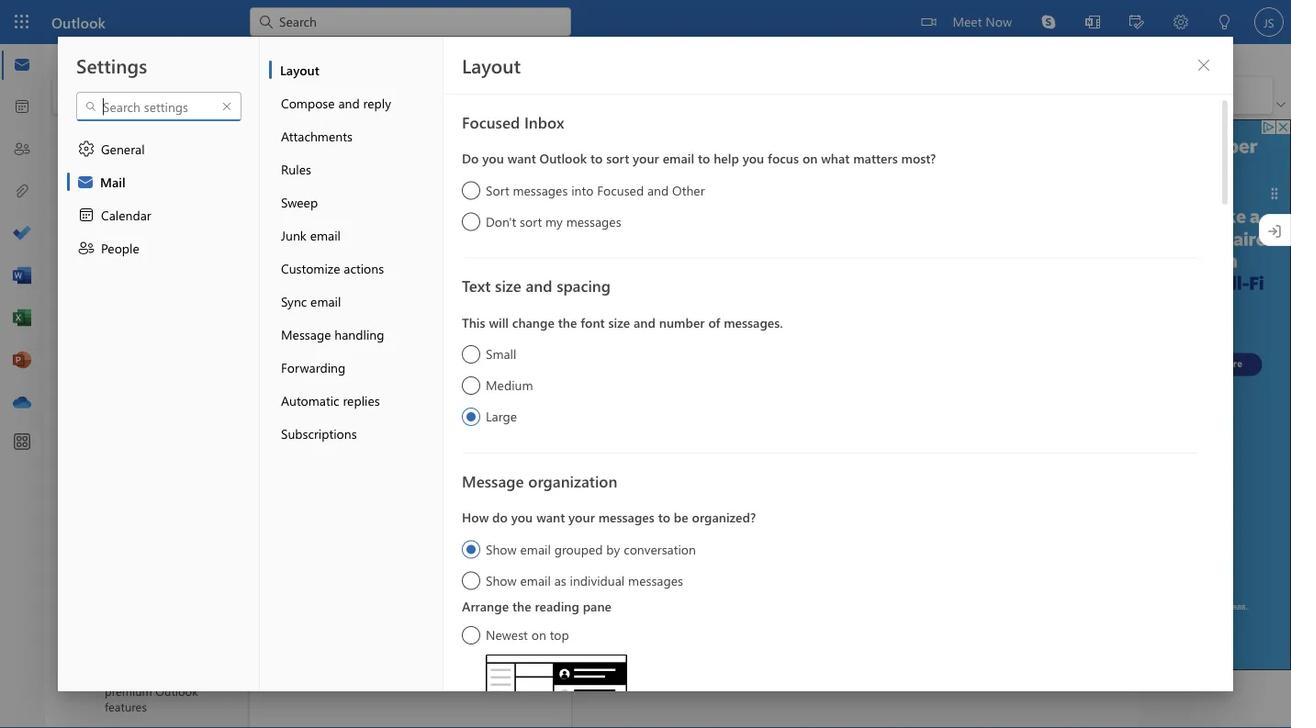 Task type: describe. For each thing, give the bounding box(es) containing it.
small
[[486, 345, 517, 362]]

grouped
[[555, 541, 603, 558]]

spacing
[[557, 275, 611, 296]]

sweep
[[281, 193, 318, 210]]

calendar
[[101, 206, 151, 223]]

6
[[323, 222, 330, 239]]


[[85, 100, 97, 113]]

mail
[[100, 173, 125, 190]]

messages up by
[[599, 509, 655, 526]]

want inside message organization element
[[537, 509, 565, 526]]

automatic replies
[[281, 392, 380, 409]]

onedrive image
[[13, 394, 31, 413]]

mail image
[[13, 56, 31, 74]]

 button
[[540, 176, 570, 206]]


[[268, 259, 287, 277]]

settings
[[76, 52, 147, 78]]

email for show email as individual messages
[[520, 572, 551, 589]]

drafts
[[134, 243, 168, 260]]


[[77, 239, 96, 257]]

 for  general
[[77, 140, 96, 158]]

mobile
[[371, 406, 410, 423]]

home button
[[91, 44, 153, 73]]

do
[[493, 509, 508, 526]]

empty
[[405, 649, 441, 666]]


[[549, 186, 560, 197]]

inbox inside layout tab panel
[[524, 111, 564, 132]]

you inside message organization element
[[511, 509, 533, 526]]


[[77, 206, 96, 224]]

sort
[[486, 181, 510, 198]]

2 horizontal spatial you
[[743, 150, 765, 167]]

organized?
[[692, 509, 756, 526]]

layout inside tab panel
[[462, 52, 521, 78]]

word image
[[13, 267, 31, 286]]

 button
[[75, 123, 107, 157]]

 tree item
[[66, 197, 214, 233]]

replies
[[343, 392, 380, 409]]

rules
[[281, 160, 311, 177]]

choose
[[298, 259, 340, 276]]

layout button
[[269, 53, 443, 86]]

how do you want your messages to be organized? option group
[[462, 504, 1199, 593]]

upgrade
[[298, 443, 347, 460]]

subscriptions
[[281, 425, 357, 442]]

handling
[[335, 326, 384, 343]]


[[220, 100, 233, 113]]

sort messages into focused and other
[[486, 181, 705, 198]]

look
[[373, 259, 397, 276]]

premium outlook features button
[[66, 642, 248, 729]]

customize
[[281, 260, 340, 277]]

send a message
[[298, 369, 389, 386]]


[[268, 333, 287, 351]]

individual
[[570, 572, 625, 589]]

and inside do you want outlook to sort your email to help you focus on what matters most? option group
[[648, 181, 669, 198]]

message for message handling
[[281, 326, 331, 343]]

into
[[572, 181, 594, 198]]

outlook inside message list section
[[321, 406, 367, 423]]

get outlook mobile
[[298, 406, 410, 423]]

the for font
[[558, 314, 577, 331]]

text size and spacing
[[462, 275, 611, 296]]

arrange the reading pane option group
[[462, 593, 1199, 729]]

 for  view settings
[[65, 86, 84, 105]]

 drafts
[[108, 243, 168, 261]]

what
[[822, 150, 850, 167]]

home
[[105, 50, 140, 67]]

to inside message list section
[[350, 443, 362, 460]]

messages.
[[724, 314, 783, 331]]

to do image
[[13, 225, 31, 243]]

be
[[674, 509, 689, 526]]


[[268, 406, 287, 424]]

organization
[[528, 470, 618, 492]]

layout tab panel
[[444, 37, 1234, 729]]

outlook inside premium outlook features
[[155, 683, 198, 699]]

0 vertical spatial size
[[495, 275, 522, 296]]

don't sort my messages
[[486, 213, 622, 230]]

forwarding button
[[269, 351, 443, 384]]

sync email
[[281, 293, 341, 310]]

calendar image
[[13, 98, 31, 117]]

this will change the font size and number of messages.
[[462, 314, 783, 331]]

sync
[[281, 293, 307, 310]]

favorites
[[110, 130, 170, 150]]

of inside message list section
[[308, 222, 319, 239]]

0 horizontal spatial focused
[[462, 111, 520, 132]]

email for junk email
[[310, 226, 341, 243]]


[[76, 173, 95, 191]]

 general
[[77, 140, 145, 158]]

layout inside button
[[280, 61, 319, 78]]

the inside option group
[[513, 598, 532, 615]]

general
[[101, 140, 145, 157]]

top
[[550, 627, 569, 644]]


[[85, 133, 99, 147]]

conversation
[[624, 541, 696, 558]]

message list section
[[250, 118, 571, 728]]

arrange
[[462, 598, 509, 615]]

to inside message organization element
[[658, 509, 671, 526]]

time
[[347, 296, 372, 313]]

 tree item
[[66, 233, 214, 270]]

and up change
[[526, 275, 553, 296]]

messages down sort messages into focused and other
[[567, 213, 622, 230]]

layout heading
[[462, 52, 521, 78]]

upgrade to microsoft 365
[[298, 443, 444, 460]]

show email grouped by conversation
[[486, 541, 696, 558]]

message organization element
[[462, 504, 1199, 729]]

settings
[[118, 87, 162, 104]]

message handling button
[[269, 318, 443, 351]]


[[63, 51, 82, 70]]

this
[[462, 314, 486, 331]]

customize actions
[[281, 260, 384, 277]]

sweep button
[[269, 186, 443, 219]]

inbox.
[[445, 649, 479, 666]]

get started
[[261, 182, 326, 199]]

message organization
[[462, 470, 618, 492]]


[[268, 369, 287, 388]]

attachments button
[[269, 119, 443, 153]]



Task type: vqa. For each thing, say whether or not it's contained in the screenshot.
the 'Show'
yes



Task type: locate. For each thing, give the bounding box(es) containing it.
inbox up rules 'button'
[[314, 132, 352, 151]]

now
[[986, 12, 1012, 29]]

get for get outlook mobile
[[298, 406, 318, 423]]

and
[[339, 94, 360, 111], [648, 181, 669, 198], [526, 275, 553, 296], [634, 314, 656, 331]]

your inside the 'how do you want your messages to be organized?' option group
[[569, 509, 595, 526]]

zone
[[375, 296, 403, 313]]

email up other
[[663, 150, 695, 167]]

attachments
[[281, 127, 353, 144]]

settings tab list
[[58, 37, 260, 692]]

your inside "all done for the day enjoy your empty inbox."
[[377, 649, 402, 666]]

0 of 6 complete
[[298, 222, 386, 239]]

most?
[[902, 150, 936, 167]]

focused
[[462, 111, 520, 132], [597, 181, 644, 198]]

large
[[486, 408, 517, 425]]


[[268, 296, 287, 314]]

items
[[163, 206, 194, 223]]

view
[[87, 87, 114, 104]]

arrange the reading pane
[[462, 598, 612, 615]]


[[65, 86, 84, 105], [77, 140, 96, 158]]

0 horizontal spatial inbox
[[314, 132, 352, 151]]

message
[[340, 369, 389, 386]]

show email as individual messages
[[486, 572, 684, 589]]

you right "help"
[[743, 150, 765, 167]]

0 horizontal spatial message
[[281, 326, 331, 343]]

of
[[308, 222, 319, 239], [709, 314, 721, 331]]

focused up the do
[[462, 111, 520, 132]]

Search settings search field
[[97, 97, 209, 116]]

on left what at the right top of the page
[[803, 150, 818, 167]]

you right the do
[[483, 150, 504, 167]]

premium outlook features
[[105, 683, 198, 715]]

excel image
[[13, 310, 31, 328]]

focused right into
[[597, 181, 644, 198]]

your
[[633, 150, 659, 167], [344, 259, 369, 276], [569, 509, 595, 526], [377, 649, 402, 666]]

layout group
[[296, 77, 477, 110]]


[[108, 243, 127, 261]]

0 vertical spatial on
[[803, 150, 818, 167]]

on inside option group
[[803, 150, 818, 167]]

0 vertical spatial message
[[281, 326, 331, 343]]

email right 0
[[310, 226, 341, 243]]

medium
[[486, 377, 533, 394]]

want down focused inbox
[[508, 150, 536, 167]]

people image
[[13, 141, 31, 159]]

email left grouped
[[520, 541, 551, 558]]

home tab list
[[91, 44, 265, 73]]

meet
[[953, 12, 982, 29]]

size
[[495, 275, 522, 296], [609, 314, 630, 331]]

 view settings
[[65, 86, 162, 105]]

2 vertical spatial the
[[425, 625, 444, 642]]

and left 'reply'
[[339, 94, 360, 111]]

the left font
[[558, 314, 577, 331]]

and inside button
[[339, 94, 360, 111]]

this will change the font size and number of messages. option group
[[462, 309, 1199, 429]]

sort left the my
[[520, 213, 542, 230]]

0 vertical spatial get
[[261, 182, 281, 199]]

0 vertical spatial want
[[508, 150, 536, 167]]

automatic
[[281, 392, 340, 409]]

size inside 'option group'
[[609, 314, 630, 331]]

you right do
[[511, 509, 533, 526]]

message inside layout tab panel
[[462, 470, 524, 492]]

 button
[[54, 45, 91, 76]]

favorites tree item
[[66, 123, 214, 160]]

 inside settings tab list
[[77, 140, 96, 158]]

of right 0
[[308, 222, 319, 239]]

and left other
[[648, 181, 669, 198]]

your left look
[[344, 259, 369, 276]]

1 horizontal spatial want
[[537, 509, 565, 526]]

1 vertical spatial focused
[[597, 181, 644, 198]]

outlook inside option group
[[540, 150, 587, 167]]

files image
[[13, 183, 31, 201]]

dialog
[[0, 0, 1292, 729]]

1 vertical spatial show
[[486, 572, 517, 589]]

1 vertical spatial 
[[77, 140, 96, 158]]

your down done on the left bottom of the page
[[377, 649, 402, 666]]

1 show from the top
[[486, 541, 517, 558]]

message
[[281, 326, 331, 343], [462, 470, 524, 492]]

 button
[[527, 132, 557, 158]]

1 vertical spatial message
[[462, 470, 524, 492]]

0 horizontal spatial the
[[425, 625, 444, 642]]

1 vertical spatial of
[[709, 314, 721, 331]]

0 horizontal spatial of
[[308, 222, 319, 239]]

1 horizontal spatial get
[[298, 406, 318, 423]]

your inside do you want outlook to sort your email to help you focus on what matters most? option group
[[633, 150, 659, 167]]

1 horizontal spatial focused
[[597, 181, 644, 198]]

on inside arrange the reading pane option group
[[532, 627, 546, 644]]

newest
[[486, 627, 528, 644]]

0 horizontal spatial sort
[[520, 213, 542, 230]]

1 horizontal spatial layout
[[462, 52, 521, 78]]


[[108, 169, 127, 187]]

day
[[448, 625, 469, 642]]

pane
[[583, 598, 612, 615]]

and left number
[[634, 314, 656, 331]]

size right text on the left of the page
[[495, 275, 522, 296]]

the right for in the left of the page
[[425, 625, 444, 642]]

the inside 'option group'
[[558, 314, 577, 331]]

confirm time zone
[[298, 296, 403, 313]]

 left 
[[65, 86, 84, 105]]

all
[[353, 625, 368, 642]]

1 vertical spatial the
[[513, 598, 532, 615]]

email right sync
[[311, 293, 341, 310]]

0
[[298, 222, 305, 239]]

confirm
[[298, 296, 343, 313]]

get for get started
[[261, 182, 281, 199]]

focused inside do you want outlook to sort your email to help you focus on what matters most? option group
[[597, 181, 644, 198]]

document containing settings
[[0, 0, 1292, 729]]

0 horizontal spatial size
[[495, 275, 522, 296]]

a
[[330, 369, 336, 386]]

show
[[486, 541, 517, 558], [486, 572, 517, 589]]

junk email
[[281, 226, 341, 243]]

premium
[[105, 683, 152, 699]]

layout up the compose at left top
[[280, 61, 319, 78]]

dialog containing settings
[[0, 0, 1292, 729]]

contacts
[[340, 333, 387, 350]]

1 horizontal spatial the
[[513, 598, 532, 615]]

do you want outlook to sort your email to help you focus on what matters most? option group
[[462, 145, 1199, 234]]

show up arrange
[[486, 572, 517, 589]]

import contacts
[[298, 333, 387, 350]]

1 vertical spatial get
[[298, 406, 318, 423]]

settings heading
[[76, 52, 147, 78]]

message inside button
[[281, 326, 331, 343]]

all done for the day enjoy your empty inbox.
[[342, 625, 479, 666]]

how
[[462, 509, 489, 526]]

messages
[[513, 181, 568, 198], [567, 213, 622, 230], [599, 509, 655, 526], [628, 572, 684, 589]]

sync email button
[[269, 285, 443, 318]]

2 horizontal spatial the
[[558, 314, 577, 331]]

application containing settings
[[0, 0, 1292, 729]]

to
[[591, 150, 603, 167], [698, 150, 710, 167], [350, 443, 362, 460], [658, 509, 671, 526]]

get down rules
[[261, 182, 281, 199]]

get up subscriptions
[[298, 406, 318, 423]]

1 horizontal spatial message
[[462, 470, 524, 492]]

the for day
[[425, 625, 444, 642]]

size right font
[[609, 314, 630, 331]]

more apps image
[[13, 434, 31, 452]]

to up sort messages into focused and other
[[591, 150, 603, 167]]

other
[[673, 181, 705, 198]]

document
[[0, 0, 1292, 729]]

1 horizontal spatial on
[[803, 150, 818, 167]]

show for show email as individual messages
[[486, 572, 517, 589]]

email inside option group
[[663, 150, 695, 167]]

do
[[462, 150, 479, 167]]

1 vertical spatial size
[[609, 314, 630, 331]]

 up 
[[77, 140, 96, 158]]

matters
[[854, 150, 898, 167]]

0 horizontal spatial want
[[508, 150, 536, 167]]

and inside 'option group'
[[634, 314, 656, 331]]

to left "help"
[[698, 150, 710, 167]]

meet now
[[953, 12, 1012, 29]]

the up newest on top
[[513, 598, 532, 615]]

message up do
[[462, 470, 524, 492]]

inbox up 
[[524, 111, 564, 132]]

0 horizontal spatial you
[[483, 150, 504, 167]]

0 vertical spatial the
[[558, 314, 577, 331]]

messages down conversation
[[628, 572, 684, 589]]

on left top
[[532, 627, 546, 644]]

want
[[508, 150, 536, 167], [537, 509, 565, 526]]

1 horizontal spatial you
[[511, 509, 533, 526]]

365
[[423, 443, 444, 460]]

email left as
[[520, 572, 551, 589]]

sort up sort messages into focused and other
[[607, 150, 630, 167]]

layout up focused inbox
[[462, 52, 521, 78]]

your up grouped
[[569, 509, 595, 526]]

email for sync email
[[311, 293, 341, 310]]

to right upgrade
[[350, 443, 362, 460]]

show down do
[[486, 541, 517, 558]]

1 horizontal spatial sort
[[607, 150, 630, 167]]

the inside "all done for the day enjoy your empty inbox."
[[425, 625, 444, 642]]

favorites tree
[[66, 116, 214, 307]]

left-rail-appbar navigation
[[4, 44, 40, 424]]

tree
[[66, 344, 214, 711]]

outlook link
[[51, 0, 106, 44]]

help
[[714, 150, 739, 167]]

0 vertical spatial sort
[[607, 150, 630, 167]]

of right number
[[709, 314, 721, 331]]

reply
[[363, 94, 391, 111]]

message handling
[[281, 326, 384, 343]]

0 horizontal spatial layout
[[280, 61, 319, 78]]

outlook inside 'banner'
[[51, 12, 106, 32]]

messages up don't sort my messages
[[513, 181, 568, 198]]

my
[[546, 213, 563, 230]]

junk email button
[[269, 219, 443, 252]]

your up sort messages into focused and other
[[633, 150, 659, 167]]

powerpoint image
[[13, 352, 31, 370]]

layout
[[462, 52, 521, 78], [280, 61, 319, 78]]

inbox inside message list section
[[314, 132, 352, 151]]

compose and reply
[[281, 94, 391, 111]]

0 vertical spatial of
[[308, 222, 319, 239]]

focus
[[768, 150, 799, 167]]

application
[[0, 0, 1292, 729]]

0 vertical spatial show
[[486, 541, 517, 558]]

reading
[[535, 598, 580, 615]]

for
[[405, 625, 422, 642]]

1 horizontal spatial inbox
[[524, 111, 564, 132]]

2 show from the top
[[486, 572, 517, 589]]

message for message organization
[[462, 470, 524, 492]]

 button
[[1190, 51, 1219, 80]]

started
[[285, 182, 326, 199]]

0 horizontal spatial on
[[532, 627, 546, 644]]

automatic replies button
[[269, 384, 443, 417]]

to left be
[[658, 509, 671, 526]]

0 horizontal spatial get
[[261, 182, 281, 199]]

1 horizontal spatial of
[[709, 314, 721, 331]]


[[1197, 58, 1212, 73]]

features
[[105, 699, 147, 715]]

email for show email grouped by conversation
[[520, 541, 551, 558]]

0 vertical spatial focused
[[462, 111, 520, 132]]

import
[[298, 333, 336, 350]]

1 vertical spatial want
[[537, 509, 565, 526]]

show for show email grouped by conversation
[[486, 541, 517, 558]]

message down confirm
[[281, 326, 331, 343]]

newest on top
[[486, 627, 569, 644]]

1 vertical spatial on
[[532, 627, 546, 644]]

of inside 'option group'
[[709, 314, 721, 331]]

outlook banner
[[0, 0, 1292, 44]]


[[268, 222, 287, 241]]

complete
[[333, 222, 386, 239]]


[[533, 137, 551, 155]]

want down message organization
[[537, 509, 565, 526]]

choose your look
[[298, 259, 397, 276]]

1 vertical spatial sort
[[520, 213, 542, 230]]

0 vertical spatial 
[[65, 86, 84, 105]]

rules button
[[269, 153, 443, 186]]

1 horizontal spatial size
[[609, 314, 630, 331]]



